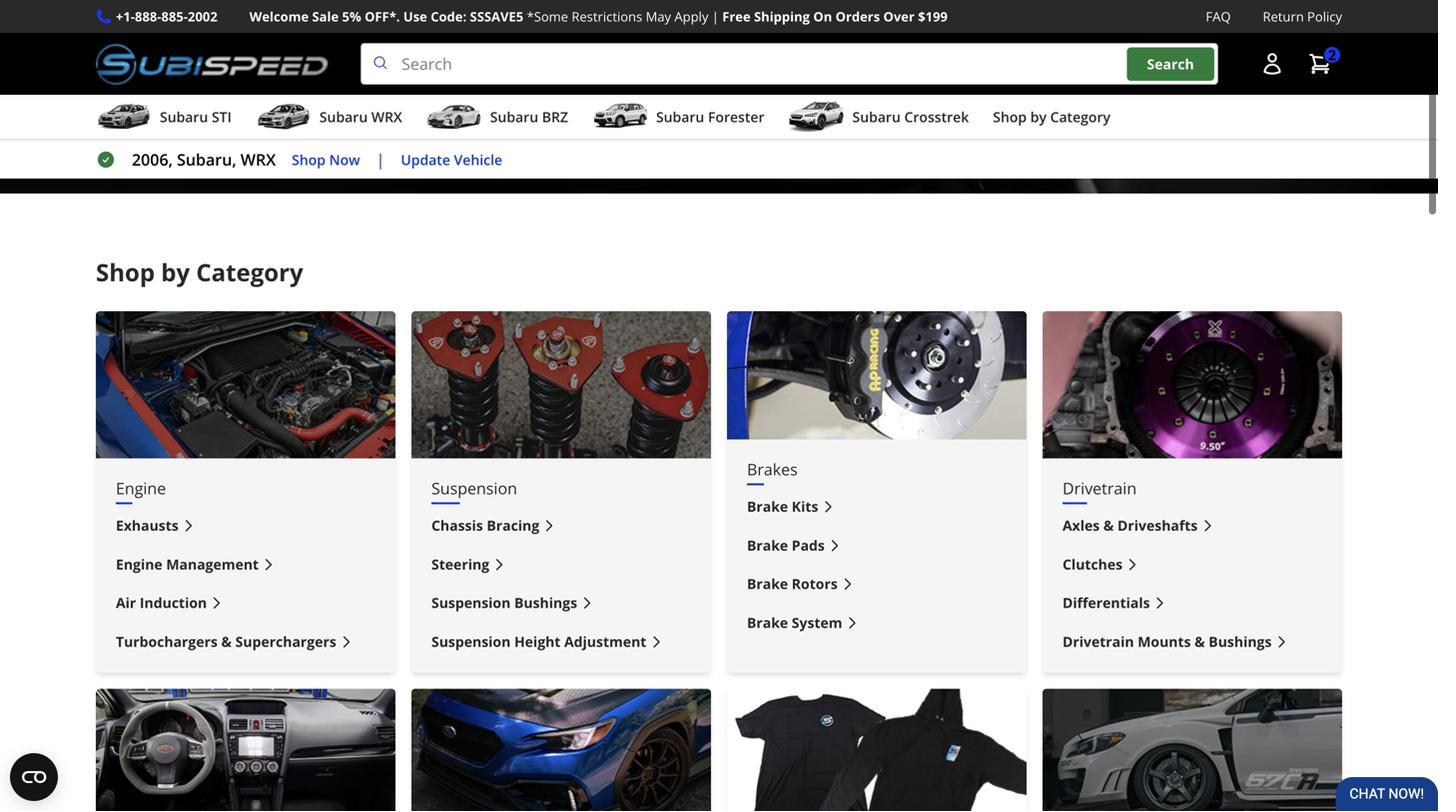 Task type: locate. For each thing, give the bounding box(es) containing it.
0 vertical spatial by
[[1030, 107, 1047, 126]]

brake
[[747, 498, 788, 517], [747, 536, 788, 555], [747, 575, 788, 594], [747, 614, 788, 633]]

brake down brake pads
[[747, 575, 788, 594]]

induction
[[140, 594, 207, 613]]

pads
[[792, 536, 825, 555]]

1 vertical spatial by
[[161, 256, 190, 289]]

search button
[[1127, 47, 1214, 81]]

0 vertical spatial engine
[[116, 478, 166, 500]]

subaru left the brz
[[490, 107, 538, 126]]

0 horizontal spatial shop
[[96, 256, 155, 289]]

1 vertical spatial category
[[196, 256, 303, 289]]

open widget image
[[10, 754, 58, 802]]

& down air induction link
[[221, 633, 232, 652]]

1 brake from the top
[[747, 498, 788, 517]]

1 suspension from the top
[[431, 478, 517, 500]]

wrx up update
[[371, 107, 402, 126]]

welcome sale 5% off*. use code: sssave5 *some restrictions may apply | free shipping on orders over $199
[[249, 7, 948, 25]]

shop by category button
[[993, 99, 1111, 139]]

| right now
[[376, 149, 385, 170]]

update vehicle button
[[401, 149, 502, 171]]

engine management link
[[116, 554, 376, 576]]

drivetrain down differentials
[[1063, 633, 1134, 652]]

apply
[[675, 7, 708, 25]]

brake for brake kits
[[747, 498, 788, 517]]

suspension up chassis bracing in the left bottom of the page
[[431, 478, 517, 500]]

suspension for suspension
[[431, 478, 517, 500]]

by inside shop by category 'dropdown button'
[[1030, 107, 1047, 126]]

mounts
[[1138, 633, 1191, 652]]

wrx down the "shop now"
[[241, 149, 276, 170]]

+1-888-885-2002
[[116, 7, 217, 25]]

may
[[646, 7, 671, 25]]

subaru left forester
[[656, 107, 704, 126]]

brake for brake system
[[747, 614, 788, 633]]

& right axles
[[1103, 516, 1114, 535]]

steering
[[431, 555, 489, 574]]

suspension bushings
[[431, 594, 577, 613]]

1 vertical spatial |
[[376, 149, 385, 170]]

subaru brz
[[490, 107, 568, 126]]

chassis bracing link
[[431, 515, 691, 538]]

2 drivetrain from the top
[[1063, 633, 1134, 652]]

axles & driveshafts
[[1063, 516, 1198, 535]]

2 subaru from the left
[[319, 107, 368, 126]]

suspension image
[[411, 312, 711, 459]]

2 suspension from the top
[[431, 594, 511, 613]]

shop
[[993, 107, 1027, 126], [292, 150, 326, 169], [96, 256, 155, 289]]

crosstrek
[[904, 107, 969, 126]]

1 engine from the top
[[116, 478, 166, 500]]

3 subaru from the left
[[490, 107, 538, 126]]

shipping
[[754, 7, 810, 25]]

drivetrain up axles
[[1063, 478, 1137, 500]]

1 vertical spatial drivetrain
[[1063, 633, 1134, 652]]

return
[[1263, 7, 1304, 25]]

0 horizontal spatial wrx
[[241, 149, 276, 170]]

use
[[403, 7, 427, 25]]

1 horizontal spatial shop
[[292, 150, 326, 169]]

0 horizontal spatial &
[[221, 633, 232, 652]]

5 subaru from the left
[[852, 107, 901, 126]]

2 engine from the top
[[116, 555, 162, 574]]

engine up exhausts in the left of the page
[[116, 478, 166, 500]]

1 horizontal spatial &
[[1103, 516, 1114, 535]]

subaru forester
[[656, 107, 765, 126]]

| left free
[[712, 7, 719, 25]]

shop now
[[224, 123, 300, 142]]

shop by category
[[993, 107, 1111, 126], [96, 256, 303, 289]]

1 drivetrain from the top
[[1063, 478, 1137, 500]]

&
[[1103, 516, 1114, 535], [221, 633, 232, 652], [1195, 633, 1205, 652]]

brake rotors link
[[747, 573, 1007, 596]]

1 vertical spatial bushings
[[1209, 633, 1272, 652]]

4 brake from the top
[[747, 614, 788, 633]]

1 horizontal spatial bushings
[[1209, 633, 1272, 652]]

bushings up suspension height adjustment
[[514, 594, 577, 613]]

superchargers
[[235, 633, 336, 652]]

suspension
[[431, 478, 517, 500], [431, 594, 511, 613], [431, 633, 511, 652]]

subaru sti button
[[96, 99, 232, 139]]

1 horizontal spatial by
[[1030, 107, 1047, 126]]

brakes image
[[727, 312, 1027, 440]]

+1-888-885-2002 link
[[116, 6, 217, 27]]

subaru right the a subaru crosstrek thumbnail image
[[852, 107, 901, 126]]

drivetrain for drivetrain
[[1063, 478, 1137, 500]]

search
[[1147, 54, 1194, 73]]

suspension bushings link
[[431, 592, 691, 615]]

engine for engine management
[[116, 555, 162, 574]]

wrx inside dropdown button
[[371, 107, 402, 126]]

drivetrain mounts & bushings link
[[1063, 631, 1322, 654]]

1 vertical spatial suspension
[[431, 594, 511, 613]]

category
[[1050, 107, 1111, 126], [196, 256, 303, 289]]

subaru
[[160, 107, 208, 126], [319, 107, 368, 126], [490, 107, 538, 126], [656, 107, 704, 126], [852, 107, 901, 126]]

0 vertical spatial suspension
[[431, 478, 517, 500]]

brake rotors
[[747, 575, 838, 594]]

subaru up now
[[319, 107, 368, 126]]

0 vertical spatial drivetrain
[[1063, 478, 1137, 500]]

category inside 'dropdown button'
[[1050, 107, 1111, 126]]

0 horizontal spatial by
[[161, 256, 190, 289]]

1 horizontal spatial |
[[712, 7, 719, 25]]

brake kits link
[[747, 496, 1007, 519]]

adjustment
[[564, 633, 647, 652]]

engine
[[116, 478, 166, 500], [116, 555, 162, 574]]

drivetrain
[[1063, 478, 1137, 500], [1063, 633, 1134, 652]]

engine down exhausts in the left of the page
[[116, 555, 162, 574]]

exterior image
[[411, 690, 711, 812]]

0 vertical spatial shop
[[993, 107, 1027, 126]]

2 horizontal spatial shop
[[993, 107, 1027, 126]]

exhausts
[[116, 516, 179, 535]]

0 vertical spatial bushings
[[514, 594, 577, 613]]

drivetrain inside "drivetrain mounts & bushings" link
[[1063, 633, 1134, 652]]

engine image
[[96, 312, 395, 459]]

bushings inside "drivetrain mounts & bushings" link
[[1209, 633, 1272, 652]]

suspension down steering
[[431, 594, 511, 613]]

differentials
[[1063, 594, 1150, 613]]

subispeed logo image
[[96, 43, 329, 85]]

0 horizontal spatial |
[[376, 149, 385, 170]]

brake left kits
[[747, 498, 788, 517]]

subaru sti
[[160, 107, 232, 126]]

suspension for suspension height adjustment
[[431, 633, 511, 652]]

1 subaru from the left
[[160, 107, 208, 126]]

$199
[[918, 7, 948, 25]]

subaru left sti at the top left
[[160, 107, 208, 126]]

subaru for subaru wrx
[[319, 107, 368, 126]]

4 subaru from the left
[[656, 107, 704, 126]]

brz
[[542, 107, 568, 126]]

shop now link
[[292, 149, 360, 171]]

0 vertical spatial shop by category
[[993, 107, 1111, 126]]

drivetrain for drivetrain mounts & bushings
[[1063, 633, 1134, 652]]

0 vertical spatial category
[[1050, 107, 1111, 126]]

|
[[712, 7, 719, 25], [376, 149, 385, 170]]

2 brake from the top
[[747, 536, 788, 555]]

1 vertical spatial shop by category
[[96, 256, 303, 289]]

0 vertical spatial wrx
[[371, 107, 402, 126]]

brake left pads on the bottom right of page
[[747, 536, 788, 555]]

suspension down the suspension bushings
[[431, 633, 511, 652]]

0 horizontal spatial bushings
[[514, 594, 577, 613]]

2 vertical spatial suspension
[[431, 633, 511, 652]]

wrx
[[371, 107, 402, 126], [241, 149, 276, 170]]

0 vertical spatial |
[[712, 7, 719, 25]]

now
[[265, 123, 300, 142]]

exhausts link
[[116, 515, 376, 538]]

1 horizontal spatial wrx
[[371, 107, 402, 126]]

brake for brake rotors
[[747, 575, 788, 594]]

return policy
[[1263, 7, 1342, 25]]

turbochargers
[[116, 633, 218, 652]]

engine management
[[116, 555, 259, 574]]

& right 'mounts'
[[1195, 633, 1205, 652]]

2002
[[188, 7, 217, 25]]

2 vertical spatial shop
[[96, 256, 155, 289]]

3 brake from the top
[[747, 575, 788, 594]]

steering wheel image
[[0, 0, 1438, 194]]

1 vertical spatial shop
[[292, 150, 326, 169]]

1 horizontal spatial category
[[1050, 107, 1111, 126]]

clutches link
[[1063, 554, 1322, 576]]

subaru wrx
[[319, 107, 402, 126]]

1 vertical spatial engine
[[116, 555, 162, 574]]

brake down brake rotors
[[747, 614, 788, 633]]

subaru for subaru brz
[[490, 107, 538, 126]]

3 suspension from the top
[[431, 633, 511, 652]]

bushings down differentials 'link'
[[1209, 633, 1272, 652]]

air
[[116, 594, 136, 613]]



Task type: describe. For each thing, give the bounding box(es) containing it.
subaru crosstrek button
[[788, 99, 969, 139]]

a subaru forester thumbnail image image
[[592, 102, 648, 132]]

chassis bracing
[[431, 516, 539, 535]]

subaru wrx button
[[256, 99, 402, 139]]

5%
[[342, 7, 361, 25]]

brakes
[[747, 459, 798, 481]]

air induction link
[[116, 592, 376, 615]]

subaru crosstrek
[[852, 107, 969, 126]]

off*.
[[365, 7, 400, 25]]

2006, subaru, wrx
[[132, 149, 276, 170]]

turbochargers & superchargers link
[[116, 631, 376, 654]]

1 vertical spatial wrx
[[241, 149, 276, 170]]

885-
[[161, 7, 188, 25]]

policy
[[1307, 7, 1342, 25]]

kits
[[792, 498, 818, 517]]

brake kits
[[747, 498, 818, 517]]

interior image
[[96, 690, 395, 812]]

suspension height adjustment link
[[431, 631, 691, 654]]

sale
[[312, 7, 339, 25]]

differentials link
[[1063, 592, 1322, 615]]

+1-
[[116, 7, 135, 25]]

turbochargers & superchargers
[[116, 633, 336, 652]]

2 button
[[1298, 44, 1342, 84]]

axles
[[1063, 516, 1100, 535]]

0 horizontal spatial shop by category
[[96, 256, 303, 289]]

faq
[[1206, 7, 1231, 25]]

return policy link
[[1263, 6, 1342, 27]]

lifestyle image
[[727, 690, 1027, 812]]

rotors
[[792, 575, 838, 594]]

over
[[883, 7, 915, 25]]

search input field
[[361, 43, 1218, 85]]

orders
[[836, 7, 880, 25]]

subaru for subaru forester
[[656, 107, 704, 126]]

sssave5
[[470, 7, 523, 25]]

subaru,
[[177, 149, 236, 170]]

code:
[[431, 7, 467, 25]]

air induction
[[116, 594, 207, 613]]

*some
[[527, 7, 568, 25]]

brake pads link
[[747, 535, 1007, 557]]

a subaru brz thumbnail image image
[[426, 102, 482, 132]]

2 horizontal spatial &
[[1195, 633, 1205, 652]]

1 horizontal spatial shop by category
[[993, 107, 1111, 126]]

0 horizontal spatial category
[[196, 256, 303, 289]]

vehicle
[[454, 150, 502, 169]]

height
[[514, 633, 561, 652]]

a subaru sti thumbnail image image
[[96, 102, 152, 132]]

axles & driveshafts link
[[1063, 515, 1322, 538]]

button image
[[1260, 52, 1284, 76]]

suspension for suspension bushings
[[431, 594, 511, 613]]

brake pads
[[747, 536, 825, 555]]

a subaru wrx thumbnail image image
[[256, 102, 311, 132]]

bushings inside "suspension bushings" link
[[514, 594, 577, 613]]

brake for brake pads
[[747, 536, 788, 555]]

subaru for subaru crosstrek
[[852, 107, 901, 126]]

management
[[166, 555, 259, 574]]

& for superchargers
[[221, 633, 232, 652]]

drivetrain mounts & bushings
[[1063, 633, 1272, 652]]

subaru forester button
[[592, 99, 765, 139]]

2
[[1328, 45, 1336, 64]]

now
[[329, 150, 360, 169]]

system
[[792, 614, 842, 633]]

faq link
[[1206, 6, 1231, 27]]

subaru for subaru sti
[[160, 107, 208, 126]]

888-
[[135, 7, 161, 25]]

suspension height adjustment
[[431, 633, 647, 652]]

update
[[401, 150, 450, 169]]

chassis
[[431, 516, 483, 535]]

update vehicle
[[401, 150, 502, 169]]

subaru brz button
[[426, 99, 568, 139]]

wheels & accessories image
[[1043, 690, 1342, 812]]

bracing
[[487, 516, 539, 535]]

& for driveshafts
[[1103, 516, 1114, 535]]

on
[[813, 7, 832, 25]]

2006,
[[132, 149, 173, 170]]

shop inside 'dropdown button'
[[993, 107, 1027, 126]]

drivetrain image
[[1043, 312, 1342, 459]]

shop
[[224, 123, 262, 142]]

shop now
[[292, 150, 360, 169]]

restrictions
[[572, 7, 642, 25]]

a subaru crosstrek thumbnail image image
[[788, 102, 844, 132]]

brake system
[[747, 614, 842, 633]]

clutches
[[1063, 555, 1123, 574]]

sti
[[212, 107, 232, 126]]

driveshafts
[[1118, 516, 1198, 535]]

engine for engine
[[116, 478, 166, 500]]

steering link
[[431, 554, 691, 576]]

welcome
[[249, 7, 309, 25]]



Task type: vqa. For each thing, say whether or not it's contained in the screenshot.


